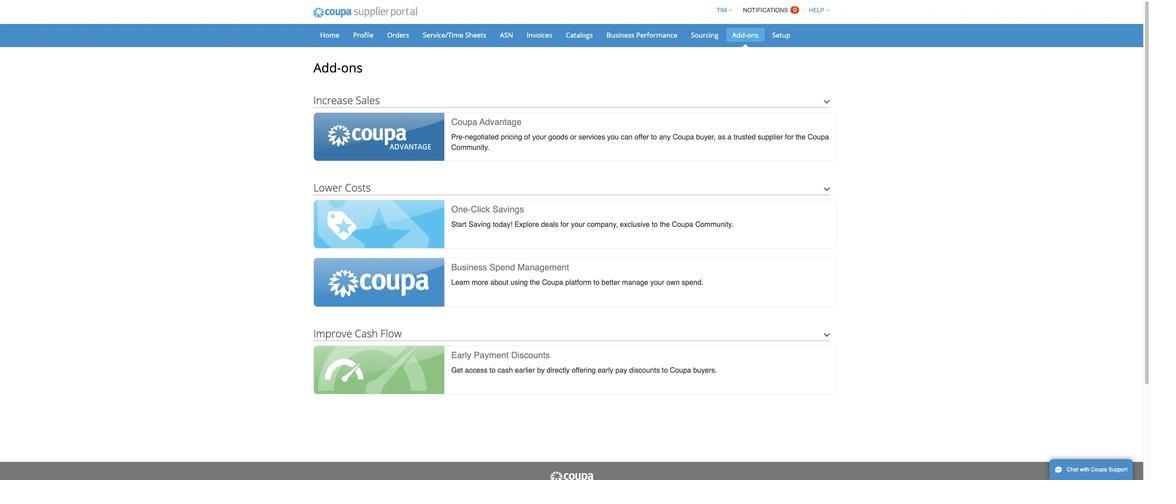 Task type: vqa. For each thing, say whether or not it's contained in the screenshot.
the in 'Pre-negotiated pricing of your goods or services you can offer to any Coupa buyer, as a trusted supplier for the Coupa Community.'
yes



Task type: describe. For each thing, give the bounding box(es) containing it.
asn link
[[494, 28, 519, 42]]

lower
[[314, 180, 342, 195]]

profile link
[[347, 28, 380, 42]]

for inside pre-negotiated pricing of your goods or services you can offer to any coupa buyer, as a trusted supplier for the coupa community.
[[786, 133, 794, 141]]

your inside pre-negotiated pricing of your goods or services you can offer to any coupa buyer, as a trusted supplier for the coupa community.
[[533, 133, 547, 141]]

discounts
[[511, 350, 550, 360]]

increase sales
[[314, 93, 380, 107]]

cash
[[498, 366, 513, 375]]

notifications 0
[[744, 6, 797, 14]]

buyers.
[[694, 366, 717, 375]]

orders
[[387, 30, 410, 39]]

sourcing link
[[686, 28, 725, 42]]

0 vertical spatial add-
[[733, 30, 748, 39]]

you
[[608, 133, 619, 141]]

add-ons link
[[727, 28, 765, 42]]

0 horizontal spatial ons
[[341, 59, 363, 76]]

offering
[[572, 366, 596, 375]]

0 horizontal spatial coupa supplier portal image
[[307, 1, 424, 24]]

by
[[537, 366, 545, 375]]

company,
[[587, 221, 618, 229]]

deals
[[541, 221, 559, 229]]

business performance
[[607, 30, 678, 39]]

0 vertical spatial add-ons
[[733, 30, 759, 39]]

with
[[1081, 467, 1090, 473]]

supplier
[[758, 133, 784, 141]]

0 horizontal spatial add-ons
[[314, 59, 363, 76]]

get access to cash earlier by directly offering early pay discounts to coupa buyers.
[[452, 366, 717, 375]]

sheets
[[466, 30, 487, 39]]

sales
[[356, 93, 380, 107]]

goods
[[549, 133, 568, 141]]

can
[[621, 133, 633, 141]]

pre-negotiated pricing of your goods or services you can offer to any coupa buyer, as a trusted supplier for the coupa community.
[[452, 133, 830, 152]]

any
[[659, 133, 671, 141]]

orders link
[[382, 28, 415, 42]]

help
[[810, 7, 825, 14]]

services
[[579, 133, 606, 141]]

increase
[[314, 93, 353, 107]]

business spend management
[[452, 263, 570, 273]]

catalogs link
[[560, 28, 599, 42]]

discounts
[[630, 366, 660, 375]]

earlier
[[515, 366, 535, 375]]

one-click savings
[[452, 205, 524, 214]]

1 vertical spatial community.
[[696, 221, 734, 229]]

early
[[598, 366, 614, 375]]

improve
[[314, 326, 352, 341]]

negotiated
[[465, 133, 499, 141]]

help link
[[805, 7, 830, 14]]

of
[[525, 133, 531, 141]]

early
[[452, 350, 472, 360]]

coupa advantage
[[452, 117, 522, 127]]

pay
[[616, 366, 628, 375]]

saving
[[469, 221, 491, 229]]

manage
[[623, 279, 649, 287]]

lower costs
[[314, 180, 371, 195]]

more
[[472, 279, 489, 287]]

pre-
[[452, 133, 465, 141]]

start
[[452, 221, 467, 229]]

chat with coupa support button
[[1050, 460, 1134, 480]]

trusted
[[734, 133, 756, 141]]

buyer,
[[697, 133, 716, 141]]

learn more about using the coupa platform to better manage your own spend.
[[452, 279, 704, 287]]

spend.
[[682, 279, 704, 287]]

early payment discounts
[[452, 350, 550, 360]]

notifications
[[744, 7, 789, 14]]



Task type: locate. For each thing, give the bounding box(es) containing it.
0 vertical spatial ons
[[748, 30, 759, 39]]

0 horizontal spatial community.
[[452, 144, 490, 152]]

1 horizontal spatial ons
[[748, 30, 759, 39]]

1 vertical spatial add-
[[314, 59, 341, 76]]

your left company, at the top right of page
[[571, 221, 585, 229]]

service/time sheets
[[423, 30, 487, 39]]

2 vertical spatial the
[[530, 279, 540, 287]]

1 vertical spatial for
[[561, 221, 569, 229]]

to left cash
[[490, 366, 496, 375]]

navigation containing notifications 0
[[713, 1, 830, 19]]

directly
[[547, 366, 570, 375]]

a
[[728, 133, 732, 141]]

for
[[786, 133, 794, 141], [561, 221, 569, 229]]

home
[[320, 30, 340, 39]]

to left better
[[594, 279, 600, 287]]

advantage
[[480, 117, 522, 127]]

your right of
[[533, 133, 547, 141]]

explore
[[515, 221, 539, 229]]

1 horizontal spatial community.
[[696, 221, 734, 229]]

invoices
[[527, 30, 553, 39]]

support
[[1109, 467, 1128, 473]]

ons inside add-ons link
[[748, 30, 759, 39]]

1 vertical spatial ons
[[341, 59, 363, 76]]

using
[[511, 279, 528, 287]]

coupa
[[452, 117, 478, 127], [673, 133, 695, 141], [808, 133, 830, 141], [672, 221, 694, 229], [542, 279, 564, 287], [670, 366, 692, 375], [1092, 467, 1108, 473]]

0 horizontal spatial add-
[[314, 59, 341, 76]]

improve cash flow
[[314, 326, 402, 341]]

the right using
[[530, 279, 540, 287]]

today!
[[493, 221, 513, 229]]

your
[[533, 133, 547, 141], [571, 221, 585, 229], [651, 279, 665, 287]]

2 vertical spatial your
[[651, 279, 665, 287]]

chat with coupa support
[[1068, 467, 1128, 473]]

business left performance
[[607, 30, 635, 39]]

1 vertical spatial add-ons
[[314, 59, 363, 76]]

0
[[794, 6, 797, 13]]

setup link
[[767, 28, 797, 42]]

costs
[[345, 180, 371, 195]]

1 vertical spatial the
[[660, 221, 670, 229]]

profile
[[353, 30, 374, 39]]

to right discounts
[[662, 366, 668, 375]]

click
[[471, 205, 490, 214]]

better
[[602, 279, 620, 287]]

tim
[[717, 7, 727, 14]]

ons
[[748, 30, 759, 39], [341, 59, 363, 76]]

cash
[[355, 326, 378, 341]]

asn
[[500, 30, 513, 39]]

community. inside pre-negotiated pricing of your goods or services you can offer to any coupa buyer, as a trusted supplier for the coupa community.
[[452, 144, 490, 152]]

setup
[[773, 30, 791, 39]]

add-ons up increase on the left top of the page
[[314, 59, 363, 76]]

add- down home
[[314, 59, 341, 76]]

0 horizontal spatial for
[[561, 221, 569, 229]]

as
[[718, 133, 726, 141]]

catalogs
[[566, 30, 593, 39]]

start saving today! explore deals for your company, exclusive to the coupa community.
[[452, 221, 734, 229]]

own
[[667, 279, 680, 287]]

ons down notifications
[[748, 30, 759, 39]]

coupa supplier portal image
[[307, 1, 424, 24], [549, 471, 595, 480]]

1 horizontal spatial add-ons
[[733, 30, 759, 39]]

1 horizontal spatial the
[[660, 221, 670, 229]]

management
[[518, 263, 570, 273]]

or
[[571, 133, 577, 141]]

1 horizontal spatial add-
[[733, 30, 748, 39]]

0 horizontal spatial the
[[530, 279, 540, 287]]

platform
[[566, 279, 592, 287]]

to right exclusive
[[652, 221, 658, 229]]

2 horizontal spatial your
[[651, 279, 665, 287]]

service/time
[[423, 30, 464, 39]]

about
[[491, 279, 509, 287]]

0 vertical spatial business
[[607, 30, 635, 39]]

0 horizontal spatial business
[[452, 263, 487, 273]]

get
[[452, 366, 463, 375]]

for right supplier on the top right of the page
[[786, 133, 794, 141]]

add-ons
[[733, 30, 759, 39], [314, 59, 363, 76]]

1 horizontal spatial your
[[571, 221, 585, 229]]

business performance link
[[601, 28, 684, 42]]

1 horizontal spatial for
[[786, 133, 794, 141]]

coupa inside button
[[1092, 467, 1108, 473]]

1 horizontal spatial coupa supplier portal image
[[549, 471, 595, 480]]

the inside pre-negotiated pricing of your goods or services you can offer to any coupa buyer, as a trusted supplier for the coupa community.
[[796, 133, 806, 141]]

1 vertical spatial your
[[571, 221, 585, 229]]

0 vertical spatial the
[[796, 133, 806, 141]]

add-
[[733, 30, 748, 39], [314, 59, 341, 76]]

2 horizontal spatial the
[[796, 133, 806, 141]]

your left own at the right of the page
[[651, 279, 665, 287]]

the right exclusive
[[660, 221, 670, 229]]

home link
[[315, 28, 346, 42]]

add- down tim link
[[733, 30, 748, 39]]

savings
[[493, 205, 524, 214]]

for right deals
[[561, 221, 569, 229]]

ons up increase sales
[[341, 59, 363, 76]]

pricing
[[501, 133, 523, 141]]

sourcing
[[691, 30, 719, 39]]

1 horizontal spatial business
[[607, 30, 635, 39]]

1 vertical spatial business
[[452, 263, 487, 273]]

to inside pre-negotiated pricing of your goods or services you can offer to any coupa buyer, as a trusted supplier for the coupa community.
[[651, 133, 657, 141]]

to left any at the right
[[651, 133, 657, 141]]

business for business performance
[[607, 30, 635, 39]]

flow
[[381, 326, 402, 341]]

1 vertical spatial coupa supplier portal image
[[549, 471, 595, 480]]

0 vertical spatial for
[[786, 133, 794, 141]]

0 vertical spatial coupa supplier portal image
[[307, 1, 424, 24]]

service/time sheets link
[[417, 28, 493, 42]]

invoices link
[[521, 28, 559, 42]]

add-ons down notifications
[[733, 30, 759, 39]]

the
[[796, 133, 806, 141], [660, 221, 670, 229], [530, 279, 540, 287]]

navigation
[[713, 1, 830, 19]]

one-
[[452, 205, 471, 214]]

0 horizontal spatial your
[[533, 133, 547, 141]]

payment
[[474, 350, 509, 360]]

chat
[[1068, 467, 1079, 473]]

business
[[607, 30, 635, 39], [452, 263, 487, 273]]

offer
[[635, 133, 649, 141]]

community.
[[452, 144, 490, 152], [696, 221, 734, 229]]

business for business spend management
[[452, 263, 487, 273]]

access
[[465, 366, 488, 375]]

0 vertical spatial community.
[[452, 144, 490, 152]]

0 vertical spatial your
[[533, 133, 547, 141]]

performance
[[637, 30, 678, 39]]

exclusive
[[620, 221, 650, 229]]

the right supplier on the top right of the page
[[796, 133, 806, 141]]

learn
[[452, 279, 470, 287]]

spend
[[490, 263, 515, 273]]

business up the learn
[[452, 263, 487, 273]]



